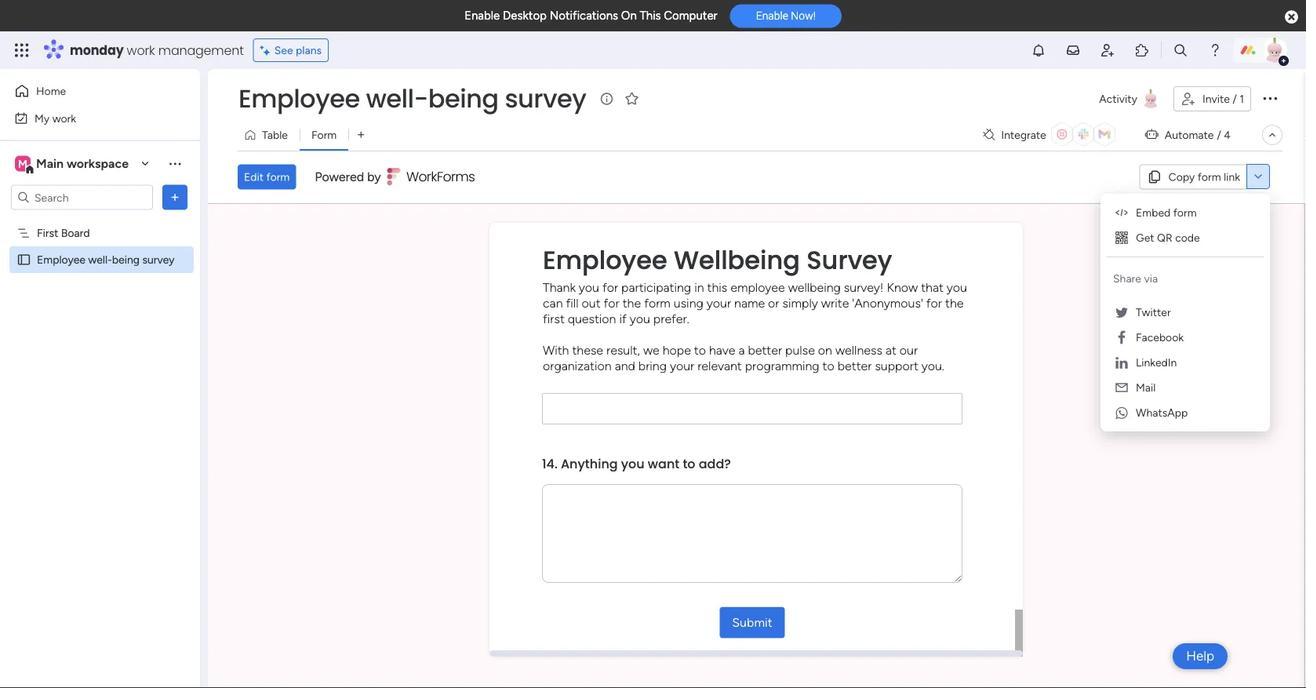 Task type: vqa. For each thing, say whether or not it's contained in the screenshot.
Or
yes



Task type: locate. For each thing, give the bounding box(es) containing it.
employee well-being survey
[[239, 81, 587, 116], [37, 253, 175, 266]]

workspace selection element
[[15, 154, 131, 175]]

1 horizontal spatial well-
[[366, 81, 428, 116]]

that
[[922, 280, 944, 295]]

form inside menu item
[[1174, 206, 1197, 219]]

options image
[[1261, 89, 1280, 107]]

automate
[[1165, 128, 1215, 142]]

code
[[1176, 231, 1201, 245]]

form
[[1198, 170, 1222, 183], [266, 170, 290, 184], [1174, 206, 1197, 219], [645, 295, 671, 310]]

0 horizontal spatial /
[[1218, 128, 1222, 142]]

embed
[[1137, 206, 1171, 219]]

edit
[[244, 170, 264, 184]]

bring
[[639, 358, 667, 373]]

workspace image
[[15, 155, 31, 172]]

twitter menu item
[[1108, 300, 1265, 325]]

my
[[35, 111, 50, 125]]

0 vertical spatial your
[[707, 295, 732, 310]]

home button
[[9, 78, 169, 104]]

wellbeing
[[789, 280, 841, 295]]

form right edit
[[266, 170, 290, 184]]

None field
[[542, 393, 963, 424]]

form left "link" in the top of the page
[[1198, 170, 1222, 183]]

/
[[1233, 92, 1238, 106], [1218, 128, 1222, 142]]

want
[[648, 455, 680, 472]]

1 enable from the left
[[465, 9, 500, 23]]

0 vertical spatial employee well-being survey
[[239, 81, 587, 116]]

apps image
[[1135, 42, 1151, 58]]

a
[[739, 342, 745, 357]]

1 vertical spatial survey
[[142, 253, 175, 266]]

if
[[620, 311, 627, 326]]

survey down options image
[[142, 253, 175, 266]]

1 horizontal spatial being
[[428, 81, 499, 116]]

with
[[543, 342, 569, 357]]

monday work management
[[70, 41, 244, 59]]

1 vertical spatial being
[[112, 253, 140, 266]]

management
[[158, 41, 244, 59]]

1 horizontal spatial better
[[838, 358, 872, 373]]

employee
[[239, 81, 360, 116], [543, 243, 668, 278], [37, 253, 86, 266]]

list box containing first board
[[0, 217, 200, 485]]

0 vertical spatial better
[[748, 342, 783, 357]]

work for monday
[[127, 41, 155, 59]]

1 vertical spatial better
[[838, 358, 872, 373]]

you inside 'group'
[[621, 455, 645, 472]]

thank
[[543, 280, 576, 295]]

better
[[748, 342, 783, 357], [838, 358, 872, 373]]

invite / 1
[[1203, 92, 1245, 106]]

your
[[707, 295, 732, 310], [670, 358, 695, 373]]

1 horizontal spatial enable
[[756, 9, 789, 22]]

1 vertical spatial work
[[52, 111, 76, 125]]

being
[[428, 81, 499, 116], [112, 253, 140, 266]]

/ inside button
[[1233, 92, 1238, 106]]

/ left 4
[[1218, 128, 1222, 142]]

option
[[0, 219, 200, 222]]

support
[[875, 358, 919, 373]]

0 horizontal spatial your
[[670, 358, 695, 373]]

work
[[127, 41, 155, 59], [52, 111, 76, 125]]

1 horizontal spatial the
[[946, 295, 964, 310]]

employee well-being survey up add view image
[[239, 81, 587, 116]]

well-
[[366, 81, 428, 116], [88, 253, 112, 266]]

question
[[568, 311, 617, 326]]

collapse board header image
[[1267, 129, 1279, 141]]

enable left now!
[[756, 9, 789, 22]]

first
[[37, 226, 58, 240]]

share via
[[1114, 272, 1159, 285]]

by
[[367, 169, 381, 184]]

better down wellness
[[838, 358, 872, 373]]

2 horizontal spatial employee
[[543, 243, 668, 278]]

facebook image
[[1118, 330, 1126, 345]]

Employee well-being survey field
[[235, 81, 591, 116]]

dapulse integrations image
[[984, 129, 996, 141]]

better up programming
[[748, 342, 783, 357]]

options image
[[167, 190, 183, 205]]

0 vertical spatial survey
[[505, 81, 587, 116]]

desktop
[[503, 9, 547, 23]]

employee up table
[[239, 81, 360, 116]]

0 horizontal spatial survey
[[142, 253, 175, 266]]

powered
[[315, 169, 364, 184]]

the right 'anonymous'
[[946, 295, 964, 310]]

1 vertical spatial your
[[670, 358, 695, 373]]

anything you want to add? element
[[542, 455, 731, 472]]

2 vertical spatial to
[[683, 455, 696, 472]]

enable left desktop
[[465, 9, 500, 23]]

see
[[274, 44, 293, 57]]

enable for enable desktop notifications on this computer
[[465, 9, 500, 23]]

employee down first board
[[37, 253, 86, 266]]

whatsapp menu item
[[1108, 400, 1265, 425]]

14. anything you want to add?
[[542, 455, 731, 472]]

thank you for participating in this employee wellbeing survey! know that you can fill out for the form using your name or simply write 'anonymous' for the first question if you prefer.
[[543, 280, 968, 326]]

0 horizontal spatial the
[[623, 295, 641, 310]]

survey left show board description image
[[505, 81, 587, 116]]

0 horizontal spatial enable
[[465, 9, 500, 23]]

know
[[887, 280, 918, 295]]

qr code icon image
[[1115, 230, 1130, 246]]

embed form menu item
[[1108, 200, 1265, 225]]

now!
[[791, 9, 816, 22]]

0 horizontal spatial being
[[112, 253, 140, 266]]

1 horizontal spatial work
[[127, 41, 155, 59]]

2 enable from the left
[[756, 9, 789, 22]]

to left the have
[[695, 342, 706, 357]]

copy form link button
[[1140, 164, 1247, 189]]

0 horizontal spatial work
[[52, 111, 76, 125]]

organization
[[543, 358, 612, 373]]

form down the participating on the top of page
[[645, 295, 671, 310]]

dapulse close image
[[1286, 9, 1299, 25]]

edit form
[[244, 170, 290, 184]]

invite
[[1203, 92, 1231, 106]]

enable
[[465, 9, 500, 23], [756, 9, 789, 22]]

0 vertical spatial work
[[127, 41, 155, 59]]

you right that
[[947, 280, 968, 295]]

work inside button
[[52, 111, 76, 125]]

menu menu
[[1108, 200, 1265, 425]]

linkedin image
[[1116, 356, 1128, 370]]

14. Anything you want to add? text field
[[542, 484, 963, 583]]

the
[[623, 295, 641, 310], [946, 295, 964, 310]]

1 horizontal spatial your
[[707, 295, 732, 310]]

on
[[819, 342, 833, 357]]

whatsapp image
[[1116, 406, 1128, 420]]

home
[[36, 84, 66, 98]]

to right the want
[[683, 455, 696, 472]]

survey
[[807, 243, 893, 278]]

form up get qr code menu item
[[1174, 206, 1197, 219]]

mail menu item
[[1108, 375, 1265, 400]]

Search in workspace field
[[33, 188, 131, 206]]

board
[[61, 226, 90, 240]]

we
[[644, 342, 660, 357]]

0 horizontal spatial well-
[[88, 253, 112, 266]]

via
[[1145, 272, 1159, 285]]

/ for 1
[[1233, 92, 1238, 106]]

the up if
[[623, 295, 641, 310]]

participating
[[622, 280, 692, 295]]

/ left 1
[[1233, 92, 1238, 106]]

linkedin
[[1137, 356, 1178, 369]]

1 horizontal spatial /
[[1233, 92, 1238, 106]]

employee up out
[[543, 243, 668, 278]]

form for copy
[[1198, 170, 1222, 183]]

in
[[695, 280, 705, 295]]

group
[[542, 352, 963, 443]]

survey!
[[844, 280, 884, 295]]

enable for enable now!
[[756, 9, 789, 22]]

0 horizontal spatial better
[[748, 342, 783, 357]]

to inside 'group'
[[683, 455, 696, 472]]

you left the want
[[621, 455, 645, 472]]

your down the hope
[[670, 358, 695, 373]]

embed form
[[1137, 206, 1197, 219]]

0 vertical spatial /
[[1233, 92, 1238, 106]]

list box
[[0, 217, 200, 485]]

employee well-being survey down board
[[37, 253, 175, 266]]

you
[[579, 280, 600, 295], [947, 280, 968, 295], [630, 311, 651, 326], [621, 455, 645, 472]]

enable inside button
[[756, 9, 789, 22]]

your inside with these result, we hope to have a better pulse on wellness at our organization and bring your relevant programming to better support you.
[[670, 358, 695, 373]]

whatsapp
[[1137, 406, 1189, 420]]

to down on
[[823, 358, 835, 373]]

your down the this
[[707, 295, 732, 310]]

edit form button
[[238, 164, 296, 189]]

employee
[[731, 280, 785, 295]]

1 vertical spatial /
[[1218, 128, 1222, 142]]

/ for 4
[[1218, 128, 1222, 142]]

my work
[[35, 111, 76, 125]]

1 vertical spatial employee well-being survey
[[37, 253, 175, 266]]

0 horizontal spatial employee well-being survey
[[37, 253, 175, 266]]

work right my
[[52, 111, 76, 125]]

work right monday
[[127, 41, 155, 59]]

1 horizontal spatial employee well-being survey
[[239, 81, 587, 116]]



Task type: describe. For each thing, give the bounding box(es) containing it.
twitter
[[1137, 306, 1172, 319]]

form form
[[208, 204, 1305, 688]]

1 vertical spatial to
[[823, 358, 835, 373]]

14.
[[542, 455, 558, 472]]

0 vertical spatial to
[[695, 342, 706, 357]]

at
[[886, 342, 897, 357]]

pulse
[[786, 342, 815, 357]]

form inside thank you for participating in this employee wellbeing survey! know that you can fill out for the form using your name or simply write 'anonymous' for the first question if you prefer.
[[645, 295, 671, 310]]

this
[[640, 9, 661, 23]]

programming
[[745, 358, 820, 373]]

facebook
[[1137, 331, 1185, 344]]

2 the from the left
[[946, 295, 964, 310]]

simply
[[783, 295, 819, 310]]

using
[[674, 295, 704, 310]]

fill
[[566, 295, 579, 310]]

copy
[[1169, 170, 1196, 183]]

get
[[1137, 231, 1155, 245]]

you right if
[[630, 311, 651, 326]]

1 horizontal spatial employee
[[239, 81, 360, 116]]

autopilot image
[[1146, 124, 1159, 144]]

linkedin menu item
[[1108, 350, 1265, 375]]

with these result, we hope to have a better pulse on wellness at our organization and bring your relevant programming to better support you.
[[543, 342, 945, 373]]

1 vertical spatial well-
[[88, 253, 112, 266]]

first board
[[37, 226, 90, 240]]

for up question on the top left
[[603, 280, 619, 295]]

1 the from the left
[[623, 295, 641, 310]]

and
[[615, 358, 636, 373]]

monday
[[70, 41, 124, 59]]

your inside thank you for participating in this employee wellbeing survey! know that you can fill out for the form using your name or simply write 'anonymous' for the first question if you prefer.
[[707, 295, 732, 310]]

1
[[1240, 92, 1245, 106]]

inbox image
[[1066, 42, 1082, 58]]

my work button
[[9, 106, 169, 131]]

out
[[582, 295, 601, 310]]

have
[[710, 342, 736, 357]]

write
[[822, 295, 850, 310]]

facebook menu item
[[1108, 325, 1265, 350]]

0 vertical spatial well-
[[366, 81, 428, 116]]

plans
[[296, 44, 322, 57]]

qr
[[1158, 231, 1173, 245]]

form button
[[300, 122, 349, 148]]

you.
[[922, 358, 945, 373]]

add view image
[[358, 129, 364, 141]]

you up out
[[579, 280, 600, 295]]

our
[[900, 342, 918, 357]]

enable now!
[[756, 9, 816, 22]]

invite / 1 button
[[1174, 86, 1252, 111]]

workspace options image
[[167, 156, 183, 171]]

public board image
[[16, 252, 31, 267]]

enable desktop notifications on this computer
[[465, 9, 718, 23]]

these
[[573, 342, 604, 357]]

see plans
[[274, 44, 322, 57]]

submit button
[[720, 607, 786, 638]]

name
[[735, 295, 765, 310]]

relevant
[[698, 358, 742, 373]]

0 horizontal spatial employee
[[37, 253, 86, 266]]

ruby anderson image
[[1263, 38, 1288, 63]]

hope
[[663, 342, 691, 357]]

form for embed
[[1174, 206, 1197, 219]]

work for my
[[52, 111, 76, 125]]

table button
[[238, 122, 300, 148]]

form for edit
[[266, 170, 290, 184]]

group inside form form
[[542, 352, 963, 443]]

form
[[312, 128, 337, 142]]

select product image
[[14, 42, 30, 58]]

embed form image
[[1115, 205, 1130, 221]]

automate / 4
[[1165, 128, 1232, 142]]

mail
[[1137, 381, 1156, 394]]

wellness
[[836, 342, 883, 357]]

workforms logo image
[[387, 164, 476, 189]]

copy form link
[[1169, 170, 1241, 183]]

employee wellbeing survey
[[543, 243, 893, 278]]

for down that
[[927, 295, 943, 310]]

submit
[[733, 615, 773, 630]]

employee inside form form
[[543, 243, 668, 278]]

can
[[543, 295, 563, 310]]

main
[[36, 156, 64, 171]]

'anonymous'
[[853, 295, 924, 310]]

this
[[708, 280, 728, 295]]

add to favorites image
[[624, 91, 640, 106]]

twitter image
[[1116, 305, 1129, 319]]

4
[[1225, 128, 1232, 142]]

first
[[543, 311, 565, 326]]

invite members image
[[1100, 42, 1116, 58]]

search everything image
[[1173, 42, 1189, 58]]

table
[[262, 128, 288, 142]]

0 vertical spatial being
[[428, 81, 499, 116]]

activity button
[[1094, 86, 1168, 111]]

for up if
[[604, 295, 620, 310]]

enable now! button
[[731, 4, 842, 28]]

wellbeing
[[674, 243, 801, 278]]

get qr code menu item
[[1108, 225, 1265, 250]]

link
[[1225, 170, 1241, 183]]

anything
[[561, 455, 618, 472]]

add?
[[699, 455, 731, 472]]

notifications image
[[1031, 42, 1047, 58]]

show board description image
[[598, 91, 616, 107]]

activity
[[1100, 92, 1138, 106]]

none field inside form form
[[542, 393, 963, 424]]

integrate
[[1002, 128, 1047, 142]]

notifications
[[550, 9, 619, 23]]

see plans button
[[253, 38, 329, 62]]

14. anything you want to add? group
[[542, 443, 963, 607]]

mail image
[[1115, 380, 1130, 396]]

prefer.
[[654, 311, 690, 326]]

1 horizontal spatial survey
[[505, 81, 587, 116]]

help button
[[1174, 644, 1228, 670]]

on
[[621, 9, 637, 23]]

help image
[[1208, 42, 1224, 58]]

help
[[1187, 648, 1215, 664]]

or
[[769, 295, 780, 310]]

computer
[[664, 9, 718, 23]]



